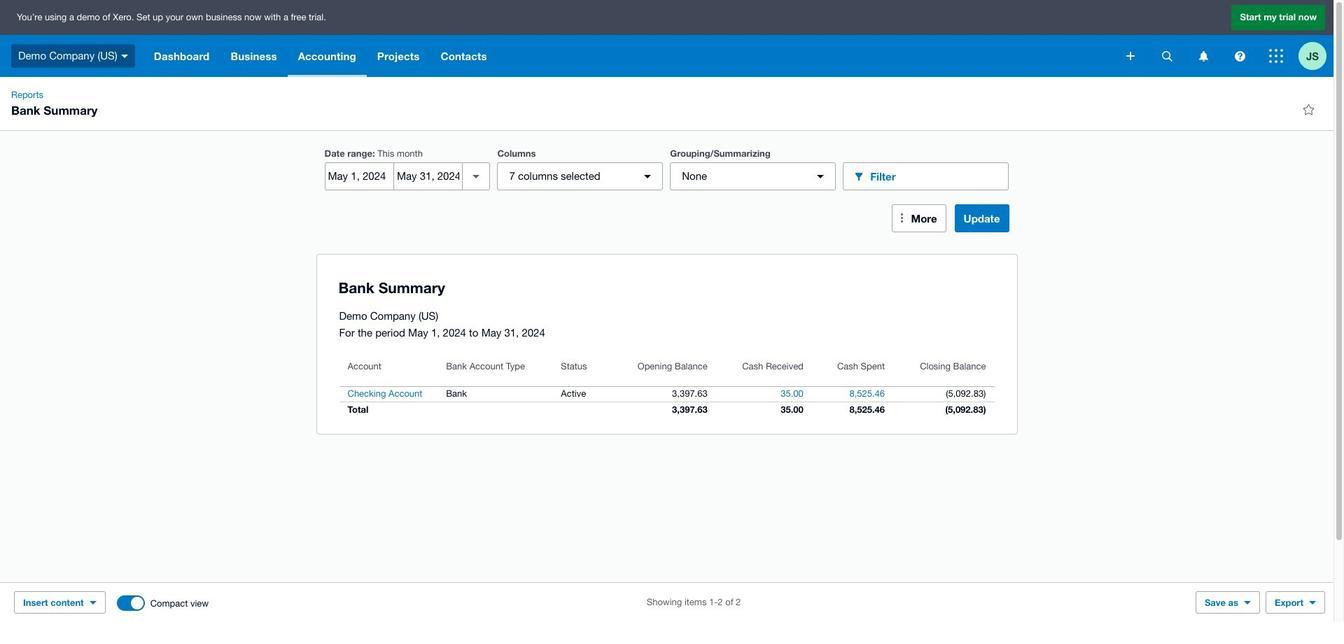 Task type: locate. For each thing, give the bounding box(es) containing it.
Select end date field
[[394, 163, 463, 190]]

1 horizontal spatial svg image
[[1127, 52, 1135, 60]]

Select start date field
[[325, 163, 394, 190]]

Report title field
[[335, 272, 989, 305]]

banner
[[0, 0, 1334, 77]]

report output element
[[339, 353, 995, 417]]

1 horizontal spatial svg image
[[1199, 51, 1209, 61]]

svg image
[[1270, 49, 1284, 63], [1162, 51, 1173, 61], [1199, 51, 1209, 61]]

svg image
[[1235, 51, 1246, 61], [1127, 52, 1135, 60], [121, 54, 128, 58]]

2 horizontal spatial svg image
[[1235, 51, 1246, 61]]



Task type: describe. For each thing, give the bounding box(es) containing it.
list of convenience dates image
[[463, 162, 491, 191]]

2 horizontal spatial svg image
[[1270, 49, 1284, 63]]

0 horizontal spatial svg image
[[121, 54, 128, 58]]

add to favorites image
[[1295, 95, 1323, 123]]

0 horizontal spatial svg image
[[1162, 51, 1173, 61]]



Task type: vqa. For each thing, say whether or not it's contained in the screenshot.
THE CANCEL button
no



